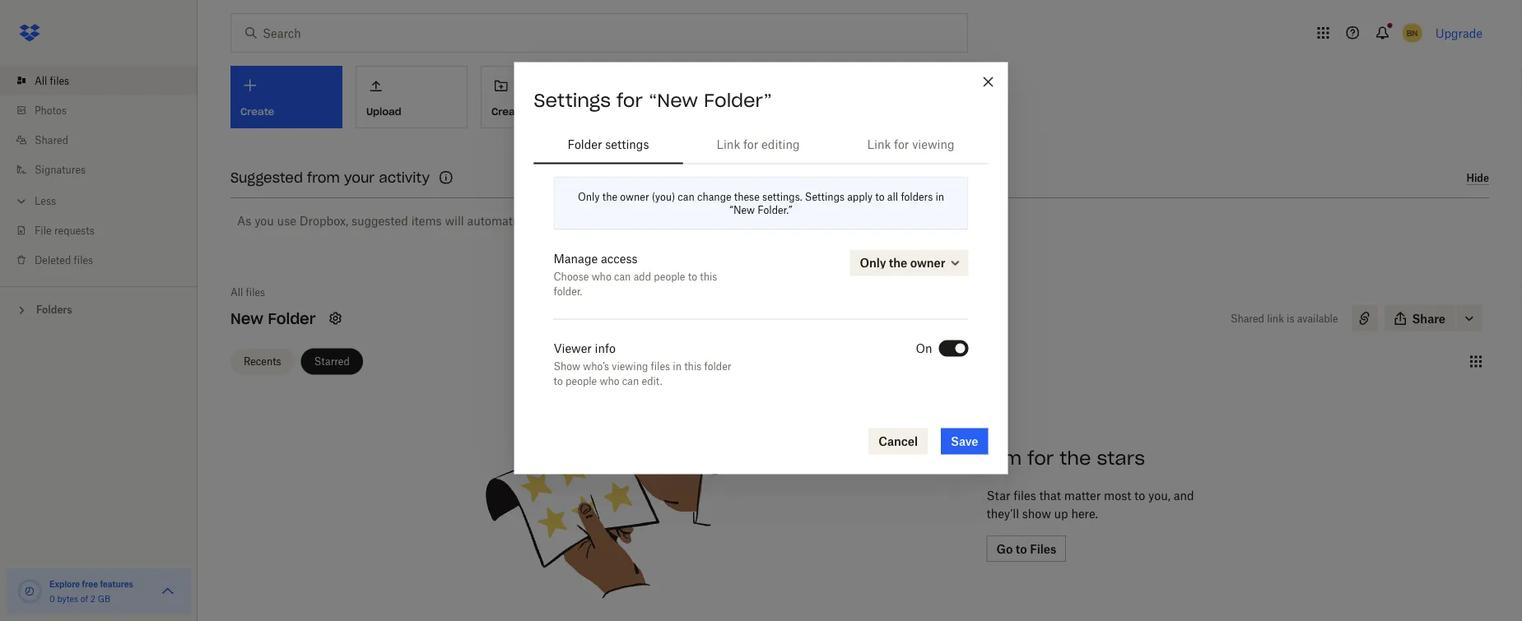 Task type: locate. For each thing, give the bounding box(es) containing it.
this inside viewer info show who's viewing files in this folder to people who can edit.
[[685, 361, 702, 373]]

to left all
[[876, 191, 885, 203]]

"new inside only the owner (you) can change these settings. settings apply to all folders in "new folder."
[[730, 204, 755, 217]]

all files
[[35, 75, 69, 87], [231, 286, 265, 299]]

0 horizontal spatial only
[[578, 191, 600, 203]]

the down all
[[889, 256, 908, 270]]

files left that
[[1014, 489, 1037, 503]]

who down access
[[592, 271, 612, 283]]

up inside "star files that matter most to you, and they'll show up here."
[[1055, 507, 1069, 521]]

show down that
[[1023, 507, 1051, 521]]

aim
[[987, 447, 1022, 470]]

0 horizontal spatial show
[[544, 214, 573, 228]]

show
[[544, 214, 573, 228], [1023, 507, 1051, 521]]

1 vertical spatial viewing
[[612, 361, 648, 373]]

0 vertical spatial show
[[544, 214, 573, 228]]

in right folders
[[936, 191, 945, 203]]

link down the folder"
[[717, 138, 740, 152]]

save
[[951, 435, 979, 449]]

for for editing
[[744, 138, 759, 152]]

0 horizontal spatial viewing
[[612, 361, 648, 373]]

0 horizontal spatial "new
[[649, 89, 698, 112]]

owner up learn
[[620, 191, 649, 203]]

1 horizontal spatial link
[[868, 138, 891, 152]]

link for viewing tab
[[834, 125, 989, 164]]

1 horizontal spatial here.
[[1072, 507, 1099, 521]]

change
[[698, 191, 732, 203]]

1 vertical spatial folder
[[268, 309, 316, 328]]

1 horizontal spatial "new
[[730, 204, 755, 217]]

shared
[[35, 134, 68, 146], [1231, 313, 1265, 325]]

signatures link
[[13, 155, 198, 184]]

0 vertical spatial people
[[654, 271, 686, 283]]

only down apply
[[860, 256, 886, 270]]

the down folder settings tab
[[603, 191, 618, 203]]

for right the aim
[[1028, 447, 1054, 470]]

who's
[[583, 361, 609, 373]]

link for link for viewing
[[868, 138, 891, 152]]

for for viewing
[[894, 138, 909, 152]]

1 horizontal spatial show
[[1023, 507, 1051, 521]]

here. left learn
[[593, 214, 620, 228]]

0 horizontal spatial here.
[[593, 214, 620, 228]]

0 vertical spatial who
[[592, 271, 612, 283]]

1 vertical spatial here.
[[1072, 507, 1099, 521]]

files right deleted
[[74, 254, 93, 266]]

can left edit.
[[622, 376, 639, 388]]

"new up settings
[[649, 89, 698, 112]]

0 vertical spatial only
[[578, 191, 600, 203]]

0 vertical spatial owner
[[620, 191, 649, 203]]

for for the
[[1028, 447, 1054, 470]]

viewing inside link for viewing 'tab'
[[913, 138, 955, 152]]

only inside popup button
[[860, 256, 886, 270]]

0 horizontal spatial settings
[[534, 89, 611, 112]]

0 vertical spatial the
[[603, 191, 618, 203]]

to inside "star files that matter most to you, and they'll show up here."
[[1135, 489, 1146, 503]]

shared for shared link is available
[[1231, 313, 1265, 325]]

all files up new
[[231, 286, 265, 299]]

1 horizontal spatial owner
[[910, 256, 946, 270]]

1 horizontal spatial viewing
[[913, 138, 955, 152]]

shared down photos
[[35, 134, 68, 146]]

edit.
[[642, 376, 663, 388]]

1 horizontal spatial all files
[[231, 286, 265, 299]]

0 horizontal spatial people
[[566, 376, 597, 388]]

0 vertical spatial shared
[[35, 134, 68, 146]]

tab list inside settings for "new folder" dialog
[[534, 125, 989, 164]]

new folder
[[231, 309, 316, 328]]

settings left apply
[[805, 191, 845, 203]]

settings up folder settings
[[534, 89, 611, 112]]

dropbox image
[[13, 16, 46, 49]]

this
[[700, 271, 718, 283], [685, 361, 702, 373]]

matter
[[1065, 489, 1101, 503]]

1 horizontal spatial up
[[1055, 507, 1069, 521]]

explore
[[49, 579, 80, 590]]

folders
[[36, 304, 72, 316]]

in
[[936, 191, 945, 203], [673, 361, 682, 373]]

owner
[[620, 191, 649, 203], [910, 256, 946, 270]]

recents
[[244, 356, 281, 368]]

save button
[[941, 429, 989, 455]]

owner inside only the owner (you) can change these settings. settings apply to all folders in "new folder."
[[620, 191, 649, 203]]

from
[[307, 169, 340, 186]]

0 horizontal spatial the
[[603, 191, 618, 203]]

all files list item
[[0, 66, 198, 96]]

can inside only the owner (you) can change these settings. settings apply to all folders in "new folder."
[[678, 191, 695, 203]]

0 horizontal spatial owner
[[620, 191, 649, 203]]

files up photos
[[50, 75, 69, 87]]

can
[[678, 191, 695, 203], [614, 271, 631, 283], [622, 376, 639, 388]]

0 vertical spatial folder
[[529, 105, 558, 118]]

0 vertical spatial viewing
[[913, 138, 955, 152]]

shared link is available
[[1231, 313, 1339, 325]]

people inside the manage access choose who can add people to this folder.
[[654, 271, 686, 283]]

folder.
[[554, 286, 582, 298]]

0 vertical spatial can
[[678, 191, 695, 203]]

0 horizontal spatial folder
[[268, 309, 316, 328]]

show up manage
[[544, 214, 573, 228]]

tab list
[[534, 125, 989, 164]]

starred button
[[301, 349, 363, 375]]

to
[[876, 191, 885, 203], [688, 271, 698, 283], [554, 376, 563, 388], [1135, 489, 1146, 503]]

1 horizontal spatial shared
[[1231, 313, 1265, 325]]

1 horizontal spatial folder
[[568, 138, 602, 152]]

1 vertical spatial people
[[566, 376, 597, 388]]

1 horizontal spatial only
[[860, 256, 886, 270]]

here.
[[593, 214, 620, 228], [1072, 507, 1099, 521]]

deleted files link
[[13, 245, 198, 275]]

0 horizontal spatial shared
[[35, 134, 68, 146]]

all files up photos
[[35, 75, 69, 87]]

0 vertical spatial all files link
[[13, 66, 198, 96]]

all files link up new
[[231, 284, 265, 301]]

1 horizontal spatial settings
[[805, 191, 845, 203]]

1 vertical spatial all files link
[[231, 284, 265, 301]]

can inside viewer info show who's viewing files in this folder to people who can edit.
[[622, 376, 639, 388]]

you
[[255, 214, 274, 228]]

files up edit.
[[651, 361, 670, 373]]

deleted
[[35, 254, 71, 266]]

folder
[[568, 138, 602, 152], [268, 309, 316, 328]]

people right add
[[654, 271, 686, 283]]

stars
[[1097, 447, 1145, 470]]

0 horizontal spatial all files link
[[13, 66, 198, 96]]

for up all
[[894, 138, 909, 152]]

to right add
[[688, 271, 698, 283]]

less
[[35, 195, 56, 207]]

can inside the manage access choose who can add people to this folder.
[[614, 271, 631, 283]]

all up new
[[231, 286, 243, 299]]

1 vertical spatial only
[[860, 256, 886, 270]]

who inside viewer info show who's viewing files in this folder to people who can edit.
[[600, 376, 620, 388]]

folder
[[529, 105, 558, 118], [705, 361, 732, 373]]

up down that
[[1055, 507, 1069, 521]]

2 horizontal spatial the
[[1060, 447, 1092, 470]]

0 vertical spatial folder
[[568, 138, 602, 152]]

who inside the manage access choose who can add people to this folder.
[[592, 271, 612, 283]]

1 vertical spatial "new
[[730, 204, 755, 217]]

star
[[987, 489, 1011, 503]]

list
[[0, 56, 198, 287]]

only
[[578, 191, 600, 203], [860, 256, 886, 270]]

1 horizontal spatial people
[[654, 271, 686, 283]]

viewing up folders
[[913, 138, 955, 152]]

folder settings tab
[[534, 125, 683, 164]]

shared inside shared link
[[35, 134, 68, 146]]

all up photos
[[35, 75, 47, 87]]

free
[[82, 579, 98, 590]]

can down access
[[614, 271, 631, 283]]

2 vertical spatial can
[[622, 376, 639, 388]]

2 vertical spatial the
[[1060, 447, 1092, 470]]

as
[[237, 214, 251, 228]]

owner inside only the owner popup button
[[910, 256, 946, 270]]

all files link up shared link
[[13, 66, 198, 96]]

1 horizontal spatial in
[[936, 191, 945, 203]]

link up all
[[868, 138, 891, 152]]

0 vertical spatial all files
[[35, 75, 69, 87]]

learn
[[623, 214, 655, 228]]

all
[[35, 75, 47, 87], [231, 286, 243, 299]]

1 vertical spatial all
[[231, 286, 243, 299]]

show inside "star files that matter most to you, and they'll show up here."
[[1023, 507, 1051, 521]]

link for editing tab
[[683, 125, 834, 164]]

files inside viewer info show who's viewing files in this folder to people who can edit.
[[651, 361, 670, 373]]

file requests
[[35, 224, 95, 237]]

activity
[[379, 169, 430, 186]]

None field
[[0, 0, 121, 18]]

tab list containing folder settings
[[534, 125, 989, 164]]

people down show
[[566, 376, 597, 388]]

1 horizontal spatial all
[[231, 286, 243, 299]]

folder inside tab
[[568, 138, 602, 152]]

who down the who's
[[600, 376, 620, 388]]

people
[[654, 271, 686, 283], [566, 376, 597, 388]]

signatures
[[35, 163, 86, 176]]

choose
[[554, 271, 589, 283]]

for up settings
[[617, 89, 643, 112]]

1 horizontal spatial folder
[[705, 361, 732, 373]]

for
[[617, 89, 643, 112], [744, 138, 759, 152], [894, 138, 909, 152], [1028, 447, 1054, 470]]

only inside only the owner (you) can change these settings. settings apply to all folders in "new folder."
[[578, 191, 600, 203]]

1 link from the left
[[717, 138, 740, 152]]

1 vertical spatial show
[[1023, 507, 1051, 521]]

0 vertical spatial in
[[936, 191, 945, 203]]

aim for the stars
[[987, 447, 1145, 470]]

1 vertical spatial up
[[1055, 507, 1069, 521]]

link for editing
[[717, 138, 800, 152]]

1 vertical spatial the
[[889, 256, 908, 270]]

of
[[81, 594, 88, 604]]

files up new
[[246, 286, 265, 299]]

1 vertical spatial all files
[[231, 286, 265, 299]]

only down folder settings
[[578, 191, 600, 203]]

2 link from the left
[[868, 138, 891, 152]]

only the owner
[[860, 256, 946, 270]]

for left 'editing'
[[744, 138, 759, 152]]

1 vertical spatial in
[[673, 361, 682, 373]]

0 horizontal spatial in
[[673, 361, 682, 373]]

can right (you)
[[678, 191, 695, 203]]

1 vertical spatial who
[[600, 376, 620, 388]]

as you use dropbox, suggested items will automatically show up here. learn more
[[237, 214, 686, 228]]

link inside 'tab'
[[868, 138, 891, 152]]

0 horizontal spatial link
[[717, 138, 740, 152]]

viewing up edit.
[[612, 361, 648, 373]]

0 horizontal spatial all files
[[35, 75, 69, 87]]

suggested
[[352, 214, 408, 228]]

in right the who's
[[673, 361, 682, 373]]

1 vertical spatial shared
[[1231, 313, 1265, 325]]

0 vertical spatial up
[[576, 214, 590, 228]]

the inside only the owner (you) can change these settings. settings apply to all folders in "new folder."
[[603, 191, 618, 203]]

0 horizontal spatial folder
[[529, 105, 558, 118]]

link inside tab
[[717, 138, 740, 152]]

here. inside "star files that matter most to you, and they'll show up here."
[[1072, 507, 1099, 521]]

1 vertical spatial settings
[[805, 191, 845, 203]]

the inside popup button
[[889, 256, 908, 270]]

for inside tab
[[744, 138, 759, 152]]

0 vertical spatial this
[[700, 271, 718, 283]]

use
[[277, 214, 296, 228]]

and
[[1174, 489, 1195, 503]]

1 vertical spatial folder
[[705, 361, 732, 373]]

viewing
[[913, 138, 955, 152], [612, 361, 648, 373]]

owner down folders
[[910, 256, 946, 270]]

most
[[1104, 489, 1132, 503]]

folder left settings
[[568, 138, 602, 152]]

link
[[717, 138, 740, 152], [868, 138, 891, 152]]

this inside the manage access choose who can add people to this folder.
[[700, 271, 718, 283]]

can for the
[[678, 191, 695, 203]]

0 vertical spatial all
[[35, 75, 47, 87]]

files inside "link"
[[74, 254, 93, 266]]

in inside only the owner (you) can change these settings. settings apply to all folders in "new folder."
[[936, 191, 945, 203]]

can for access
[[614, 271, 631, 283]]

owner for only the owner
[[910, 256, 946, 270]]

to down show
[[554, 376, 563, 388]]

gb
[[98, 594, 110, 604]]

folder right new
[[268, 309, 316, 328]]

1 vertical spatial this
[[685, 361, 702, 373]]

1 vertical spatial owner
[[910, 256, 946, 270]]

0 horizontal spatial all
[[35, 75, 47, 87]]

1 horizontal spatial the
[[889, 256, 908, 270]]

settings
[[534, 89, 611, 112], [805, 191, 845, 203]]

show
[[554, 361, 581, 373]]

here. down matter
[[1072, 507, 1099, 521]]

0 vertical spatial here.
[[593, 214, 620, 228]]

to left you,
[[1135, 489, 1146, 503]]

1 vertical spatial can
[[614, 271, 631, 283]]

create folder
[[492, 105, 558, 118]]

who
[[592, 271, 612, 283], [600, 376, 620, 388]]

0 vertical spatial "new
[[649, 89, 698, 112]]

shared left the link
[[1231, 313, 1265, 325]]

"new down these
[[730, 204, 755, 217]]

the up matter
[[1060, 447, 1092, 470]]

for inside 'tab'
[[894, 138, 909, 152]]

all files link
[[13, 66, 198, 96], [231, 284, 265, 301]]

up up manage
[[576, 214, 590, 228]]



Task type: vqa. For each thing, say whether or not it's contained in the screenshot.
manage access choose who can add people to this folder.
yes



Task type: describe. For each thing, give the bounding box(es) containing it.
more
[[658, 214, 686, 228]]

0
[[49, 594, 55, 604]]

owner for only the owner (you) can change these settings. settings apply to all folders in "new folder."
[[620, 191, 649, 203]]

2
[[90, 594, 95, 604]]

suggested
[[231, 169, 303, 186]]

cancel
[[879, 435, 918, 449]]

the for only the owner (you) can change these settings. settings apply to all folders in "new folder."
[[603, 191, 618, 203]]

link for link for editing
[[717, 138, 740, 152]]

settings.
[[763, 191, 803, 203]]

manage access choose who can add people to this folder.
[[554, 252, 718, 298]]

(you)
[[652, 191, 675, 203]]

is
[[1287, 313, 1295, 325]]

folder inside button
[[529, 105, 558, 118]]

only the owner (you) can change these settings. settings apply to all folders in "new folder."
[[578, 191, 945, 217]]

features
[[100, 579, 133, 590]]

on
[[916, 342, 933, 356]]

to inside the manage access choose who can add people to this folder.
[[688, 271, 698, 283]]

files inside list item
[[50, 75, 69, 87]]

these
[[734, 191, 760, 203]]

star files that matter most to you, and they'll show up here.
[[987, 489, 1195, 521]]

photos link
[[13, 96, 198, 125]]

deleted files
[[35, 254, 93, 266]]

files inside "star files that matter most to you, and they'll show up here."
[[1014, 489, 1037, 503]]

editing
[[762, 138, 800, 152]]

only the owner button
[[850, 250, 969, 276]]

new
[[231, 309, 263, 328]]

all files link inside list
[[13, 66, 198, 96]]

they'll
[[987, 507, 1020, 521]]

dropbox,
[[300, 214, 349, 228]]

available
[[1298, 313, 1339, 325]]

folder."
[[758, 204, 793, 217]]

share button
[[1385, 306, 1456, 332]]

in inside viewer info show who's viewing files in this folder to people who can edit.
[[673, 361, 682, 373]]

0 vertical spatial settings
[[534, 89, 611, 112]]

file requests link
[[13, 216, 198, 245]]

items
[[411, 214, 442, 228]]

folder"
[[704, 89, 772, 112]]

will
[[445, 214, 464, 228]]

create
[[492, 105, 526, 118]]

explore free features 0 bytes of 2 gb
[[49, 579, 133, 604]]

access
[[601, 252, 638, 266]]

to inside viewer info show who's viewing files in this folder to people who can edit.
[[554, 376, 563, 388]]

all inside list item
[[35, 75, 47, 87]]

your
[[344, 169, 375, 186]]

info
[[595, 341, 616, 355]]

upgrade
[[1436, 26, 1483, 40]]

only for only the owner (you) can change these settings. settings apply to all folders in "new folder."
[[578, 191, 600, 203]]

viewing inside viewer info show who's viewing files in this folder to people who can edit.
[[612, 361, 648, 373]]

all
[[888, 191, 899, 203]]

cancel button
[[869, 429, 928, 455]]

upgrade link
[[1436, 26, 1483, 40]]

you,
[[1149, 489, 1171, 503]]

viewer info show who's viewing files in this folder to people who can edit.
[[554, 341, 732, 388]]

viewer
[[554, 341, 592, 355]]

link for viewing
[[868, 138, 955, 152]]

file
[[35, 224, 52, 237]]

1 horizontal spatial all files link
[[231, 284, 265, 301]]

apply
[[848, 191, 873, 203]]

link
[[1268, 313, 1285, 325]]

people inside viewer info show who's viewing files in this folder to people who can edit.
[[566, 376, 597, 388]]

shared link
[[13, 125, 198, 155]]

automatically
[[467, 214, 541, 228]]

learn more link
[[623, 214, 686, 228]]

only for only the owner
[[860, 256, 886, 270]]

photos
[[35, 104, 67, 117]]

add
[[634, 271, 651, 283]]

folder settings tab panel
[[534, 177, 989, 409]]

folder settings
[[568, 138, 649, 152]]

settings
[[605, 138, 649, 152]]

shared for shared
[[35, 134, 68, 146]]

all files inside list item
[[35, 75, 69, 87]]

manage
[[554, 252, 598, 266]]

less image
[[13, 193, 30, 210]]

create folder button
[[481, 66, 593, 128]]

requests
[[54, 224, 95, 237]]

for for "new
[[617, 89, 643, 112]]

the for only the owner
[[889, 256, 908, 270]]

settings for "new folder"
[[534, 89, 772, 112]]

to inside only the owner (you) can change these settings. settings apply to all folders in "new folder."
[[876, 191, 885, 203]]

suggested from your activity
[[231, 169, 430, 186]]

folder inside viewer info show who's viewing files in this folder to people who can edit.
[[705, 361, 732, 373]]

starred
[[314, 356, 350, 368]]

folders
[[901, 191, 933, 203]]

settings for "new folder" dialog
[[514, 62, 1008, 560]]

that
[[1040, 489, 1061, 503]]

recents button
[[231, 349, 295, 375]]

folders button
[[0, 297, 198, 322]]

settings inside only the owner (you) can change these settings. settings apply to all folders in "new folder."
[[805, 191, 845, 203]]

quota usage element
[[16, 579, 43, 605]]

bytes
[[57, 594, 78, 604]]

list containing all files
[[0, 56, 198, 287]]

0 horizontal spatial up
[[576, 214, 590, 228]]

share
[[1413, 312, 1446, 326]]



